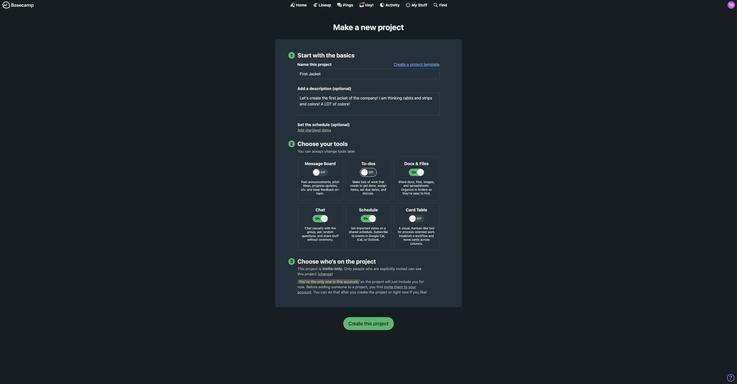 Task type: vqa. For each thing, say whether or not it's contained in the screenshot.
this in Only people who are explicitly invited can see this project (
yes



Task type: describe. For each thing, give the bounding box(es) containing it.
a
[[399, 227, 401, 231]]

to-
[[361, 161, 368, 166]]

2
[[290, 142, 293, 147]]

announcements,
[[308, 180, 332, 184]]

choose your tools
[[298, 141, 348, 148]]

important
[[357, 227, 370, 231]]

lists
[[361, 180, 367, 184]]

make for make a new project
[[333, 22, 353, 32]]

post
[[301, 180, 307, 184]]

casually
[[312, 227, 324, 231]]

this inside only people who are explicitly invited can see this project (
[[298, 272, 304, 277]]

see
[[416, 267, 422, 272]]

a visual, kanban-like tool for process-oriented work. establish a workflow and move cards across columns.
[[398, 227, 435, 246]]

a left new
[[355, 22, 359, 32]]

are
[[374, 267, 379, 272]]

Add a description (optional) text field
[[298, 93, 440, 115]]

set for the
[[298, 123, 304, 127]]

template
[[424, 62, 440, 67]]

0 vertical spatial tools
[[334, 141, 348, 148]]

adding
[[319, 285, 330, 290]]

pings
[[343, 3, 353, 7]]

my stuff button
[[406, 2, 427, 7]]

spreadsheets.
[[410, 184, 430, 188]]

feedback
[[321, 188, 334, 192]]

and inside share docs, files, images, and spreadsheets. organize in folders so they're easy to find.
[[404, 184, 409, 188]]

1 vertical spatial tools
[[338, 149, 346, 154]]

1 vertical spatial change
[[319, 272, 332, 277]]

easy
[[413, 192, 420, 196]]

people
[[353, 267, 365, 272]]

progress
[[312, 184, 325, 188]]

)
[[332, 272, 333, 277]]

this
[[298, 267, 305, 272]]

find
[[439, 3, 447, 7]]

etc.
[[301, 188, 306, 192]]

tyler black image
[[728, 1, 735, 9]]

0 horizontal spatial can
[[305, 149, 311, 154]]

create a project template link
[[394, 62, 440, 67]]

only people who are explicitly invited can see this project (
[[298, 267, 422, 277]]

0 vertical spatial change
[[324, 149, 337, 154]]

topic.
[[316, 192, 324, 196]]

to inside the set important dates on a shared schedule. subscribe to events in google cal, ical, or outlook.
[[352, 235, 355, 238]]

1 horizontal spatial you
[[313, 290, 320, 295]]

to inside make lists of work that needs to get done, assign items, set due dates, and discuss.
[[360, 184, 362, 188]]

0 horizontal spatial on
[[337, 258, 344, 265]]

for inside a visual, kanban-like tool for process-oriented work. establish a workflow and move cards across columns.
[[398, 231, 402, 234]]

0 vertical spatial this
[[310, 62, 317, 67]]

a right create
[[407, 62, 409, 67]]

questions,
[[302, 235, 317, 238]]

with inside chat casually with the group, ask random questions, and share stuff without ceremony.
[[325, 227, 330, 231]]

set important dates on a shared schedule. subscribe to events in google cal, ical, or outlook.
[[349, 227, 388, 242]]

switch accounts image
[[2, 1, 34, 9]]

that for do
[[333, 290, 340, 295]]

chat casually with the group, ask random questions, and share stuff without ceremony.
[[302, 227, 339, 242]]

to inside invite them to your account
[[404, 285, 407, 290]]

create
[[394, 62, 406, 67]]

set the schedule (optional) add start/end dates
[[298, 123, 350, 133]]

like
[[423, 227, 428, 231]]

docs
[[404, 161, 414, 166]]

dos
[[368, 161, 375, 166]]

home
[[296, 3, 307, 7]]

the right create
[[369, 290, 374, 295]]

project,
[[355, 285, 368, 290]]

to inside so the project will just include you for now. before adding someone to a project, you first
[[348, 285, 351, 290]]

shared
[[349, 231, 359, 234]]

a inside a visual, kanban-like tool for process-oriented work. establish a workflow and move cards across columns.
[[413, 235, 414, 238]]

lineup link
[[313, 2, 331, 7]]

you can always change tools later.
[[298, 149, 356, 154]]

right
[[393, 290, 401, 295]]

Name this project text field
[[298, 69, 440, 79]]

hey!
[[365, 3, 374, 7]]

who
[[366, 267, 373, 272]]

account
[[298, 290, 311, 295]]

images,
[[424, 180, 435, 184]]

schedule
[[312, 123, 330, 127]]

stuff
[[418, 3, 427, 7]]

1 vertical spatial or
[[388, 290, 392, 295]]

chat for chat
[[316, 208, 325, 213]]

&
[[415, 161, 418, 166]]

only
[[317, 280, 324, 284]]

outlook.
[[368, 238, 380, 242]]

can inside only people who are explicitly invited can see this project (
[[408, 267, 415, 272]]

project inside so the project will just include you for now. before adding someone to a project, you first
[[372, 280, 384, 284]]

make for make lists of work that needs to get done, assign items, set due dates, and discuss.
[[353, 180, 360, 184]]

project up 'who' at the bottom
[[356, 258, 376, 265]]

change link
[[319, 272, 332, 277]]

name this project
[[298, 62, 332, 67]]

start/end
[[305, 128, 321, 133]]

1 horizontal spatial can
[[321, 290, 327, 295]]

subscribe
[[374, 231, 388, 234]]

invite them to your account link
[[298, 285, 416, 295]]

dates inside the set important dates on a shared schedule. subscribe to events in google cal, ical, or outlook.
[[371, 227, 379, 231]]

docs & files
[[404, 161, 429, 166]]

in inside share docs, files, images, and spreadsheets. organize in folders so they're easy to find.
[[415, 188, 417, 192]]

main element
[[0, 0, 737, 10]]

make a new project
[[333, 22, 404, 32]]

google
[[369, 235, 379, 238]]

group,
[[307, 231, 316, 234]]

project down the activity link
[[378, 22, 404, 32]]

and inside post announcements, pitch ideas, progress updates, etc. and keep feedback on- topic.
[[307, 188, 312, 192]]

the inside "set the schedule (optional) add start/end dates"
[[305, 123, 311, 127]]

so inside so the project will just include you for now. before adding someone to a project, you first
[[361, 280, 365, 284]]

board
[[324, 161, 336, 166]]

kanban-
[[411, 227, 423, 231]]

columns.
[[410, 242, 423, 246]]

cards
[[412, 238, 420, 242]]

docs,
[[407, 180, 415, 184]]

across
[[420, 238, 430, 242]]

create
[[357, 290, 368, 295]]

invite them to your account
[[298, 285, 416, 295]]

cal,
[[380, 235, 385, 238]]

project left is
[[306, 267, 318, 272]]

project inside only people who are explicitly invited can see this project (
[[305, 272, 317, 277]]

ceremony.
[[319, 238, 333, 242]]

files,
[[416, 180, 423, 184]]

is
[[319, 267, 321, 272]]

change )
[[319, 272, 333, 277]]

project left template
[[410, 62, 423, 67]]

a inside the set important dates on a shared schedule. subscribe to events in google cal, ical, or outlook.
[[384, 227, 386, 231]]

message
[[305, 161, 323, 166]]

0 horizontal spatial you
[[298, 149, 304, 154]]

work
[[371, 180, 378, 184]]



Task type: locate. For each thing, give the bounding box(es) containing it.
new
[[361, 22, 376, 32]]

choose
[[298, 141, 319, 148], [298, 258, 319, 265]]

1 vertical spatial you
[[313, 290, 320, 295]]

2 add from the top
[[298, 128, 304, 133]]

set
[[360, 188, 364, 192]]

now.
[[298, 285, 305, 290]]

0 vertical spatial or
[[364, 238, 367, 242]]

one
[[325, 280, 332, 284]]

(optional) right the schedule
[[331, 123, 350, 127]]

dates inside "set the schedule (optional) add start/end dates"
[[322, 128, 331, 133]]

and down ask
[[317, 235, 323, 238]]

and inside a visual, kanban-like tool for process-oriented work. establish a workflow and move cards across columns.
[[429, 235, 434, 238]]

invite
[[384, 285, 393, 290]]

0 horizontal spatial in
[[333, 280, 336, 284]]

1 vertical spatial that
[[333, 290, 340, 295]]

1 vertical spatial dates
[[371, 227, 379, 231]]

assign
[[378, 184, 387, 188]]

and up organize
[[404, 184, 409, 188]]

a down account,
[[352, 285, 354, 290]]

1 horizontal spatial or
[[388, 290, 392, 295]]

and down assign
[[381, 188, 386, 192]]

0 horizontal spatial your
[[320, 141, 333, 148]]

choose for choose your tools
[[298, 141, 319, 148]]

1 vertical spatial so
[[361, 280, 365, 284]]

0 vertical spatial can
[[305, 149, 311, 154]]

due
[[365, 188, 371, 192]]

so
[[429, 188, 432, 192], [361, 280, 365, 284]]

you right . in the left of the page
[[313, 290, 320, 295]]

only.
[[334, 267, 343, 272]]

1 vertical spatial set
[[351, 227, 356, 231]]

chat down topic.
[[316, 208, 325, 213]]

the up start/end
[[305, 123, 311, 127]]

1 horizontal spatial this
[[310, 62, 317, 67]]

add left 'description'
[[298, 87, 305, 91]]

the up only
[[346, 258, 355, 265]]

you left always
[[298, 149, 304, 154]]

your up if
[[408, 285, 416, 290]]

that
[[379, 180, 384, 184], [333, 290, 340, 295]]

in right one
[[333, 280, 336, 284]]

0 horizontal spatial this
[[298, 272, 304, 277]]

that down someone on the bottom left of page
[[333, 290, 340, 295]]

set
[[298, 123, 304, 127], [351, 227, 356, 231]]

my stuff
[[412, 3, 427, 7]]

basics
[[337, 52, 355, 59]]

set up shared
[[351, 227, 356, 231]]

0 vertical spatial that
[[379, 180, 384, 184]]

a up subscribe
[[384, 227, 386, 231]]

2 horizontal spatial this
[[337, 280, 343, 284]]

card
[[406, 208, 415, 213]]

you right include
[[412, 280, 418, 284]]

include
[[399, 280, 411, 284]]

you're the only one in this account,
[[299, 280, 359, 284]]

choose up 'this'
[[298, 258, 319, 265]]

later.
[[347, 149, 356, 154]]

first
[[377, 285, 383, 290]]

and inside chat casually with the group, ask random questions, and share stuff without ceremony.
[[317, 235, 323, 238]]

0 horizontal spatial or
[[364, 238, 367, 242]]

this up someone on the bottom left of page
[[337, 280, 343, 284]]

chat inside chat casually with the group, ask random questions, and share stuff without ceremony.
[[305, 227, 311, 231]]

the up random
[[331, 227, 336, 231]]

0 horizontal spatial dates
[[322, 128, 331, 133]]

1 horizontal spatial so
[[429, 188, 432, 192]]

add left start/end
[[298, 128, 304, 133]]

0 vertical spatial choose
[[298, 141, 319, 148]]

invite-
[[322, 267, 334, 272]]

add a description (optional)
[[298, 87, 351, 91]]

start with the basics
[[298, 52, 355, 59]]

and down work.
[[429, 235, 434, 238]]

that up assign
[[379, 180, 384, 184]]

(optional) inside "set the schedule (optional) add start/end dates"
[[331, 123, 350, 127]]

share docs, files, images, and spreadsheets. organize in folders so they're easy to find.
[[398, 180, 435, 196]]

1 vertical spatial with
[[325, 227, 330, 231]]

a left 'description'
[[306, 87, 309, 91]]

project up first
[[372, 280, 384, 284]]

set up the add start/end dates link
[[298, 123, 304, 127]]

work.
[[428, 231, 435, 234]]

and inside make lists of work that needs to get done, assign items, set due dates, and discuss.
[[381, 188, 386, 192]]

to inside share docs, files, images, and spreadsheets. organize in folders so they're easy to find.
[[421, 192, 423, 196]]

start
[[298, 52, 311, 59]]

a
[[355, 22, 359, 32], [407, 62, 409, 67], [306, 87, 309, 91], [384, 227, 386, 231], [413, 235, 414, 238], [352, 285, 354, 290]]

0 vertical spatial your
[[320, 141, 333, 148]]

in up easy
[[415, 188, 417, 192]]

the inside chat casually with the group, ask random questions, and share stuff without ceremony.
[[331, 227, 336, 231]]

or right ical,
[[364, 238, 367, 242]]

the left basics
[[326, 52, 335, 59]]

only
[[344, 267, 352, 272]]

chat up group,
[[305, 227, 311, 231]]

dates up subscribe
[[371, 227, 379, 231]]

tools up later.
[[334, 141, 348, 148]]

find.
[[424, 192, 431, 196]]

0 vertical spatial for
[[398, 231, 402, 234]]

to up now
[[404, 285, 407, 290]]

so up find.
[[429, 188, 432, 192]]

establish
[[399, 235, 412, 238]]

0 vertical spatial you
[[298, 149, 304, 154]]

1 vertical spatial this
[[298, 272, 304, 277]]

can left the 'see'
[[408, 267, 415, 272]]

that inside make lists of work that needs to get done, assign items, set due dates, and discuss.
[[379, 180, 384, 184]]

1 vertical spatial your
[[408, 285, 416, 290]]

home link
[[290, 2, 307, 7]]

my
[[412, 3, 417, 7]]

(optional) right 'description'
[[332, 87, 351, 91]]

you up the . you can do that after you create the project or right now if you like!
[[369, 285, 376, 290]]

0 horizontal spatial for
[[398, 231, 402, 234]]

1 vertical spatial in
[[366, 235, 368, 238]]

activity
[[386, 3, 400, 7]]

1 vertical spatial chat
[[305, 227, 311, 231]]

folders
[[418, 188, 428, 192]]

so the project will just include you for now. before adding someone to a project, you first
[[298, 280, 424, 290]]

to down account,
[[348, 285, 351, 290]]

chat for chat casually with the group, ask random questions, and share stuff without ceremony.
[[305, 227, 311, 231]]

with up random
[[325, 227, 330, 231]]

0 horizontal spatial set
[[298, 123, 304, 127]]

0 vertical spatial so
[[429, 188, 432, 192]]

0 horizontal spatial that
[[333, 290, 340, 295]]

0 vertical spatial in
[[415, 188, 417, 192]]

random
[[323, 231, 334, 234]]

2 horizontal spatial in
[[415, 188, 417, 192]]

(optional) for add a description (optional)
[[332, 87, 351, 91]]

to up set at top left
[[360, 184, 362, 188]]

on up subscribe
[[380, 227, 383, 231]]

table
[[416, 208, 427, 213]]

before
[[306, 285, 318, 290]]

a up cards
[[413, 235, 414, 238]]

on-
[[335, 188, 340, 192]]

1 horizontal spatial in
[[366, 235, 368, 238]]

1 vertical spatial add
[[298, 128, 304, 133]]

discuss.
[[363, 192, 374, 196]]

1 vertical spatial make
[[353, 180, 360, 184]]

just
[[392, 280, 398, 284]]

so up project,
[[361, 280, 365, 284]]

hey! button
[[359, 2, 374, 7]]

1 horizontal spatial on
[[380, 227, 383, 231]]

this down 'this'
[[298, 272, 304, 277]]

0 vertical spatial on
[[380, 227, 383, 231]]

tools left later.
[[338, 149, 346, 154]]

make down pings popup button
[[333, 22, 353, 32]]

share
[[323, 235, 331, 238]]

dates down the schedule
[[322, 128, 331, 133]]

add start/end dates link
[[298, 128, 331, 133]]

1 vertical spatial can
[[408, 267, 415, 272]]

lineup
[[319, 3, 331, 7]]

to down folders
[[421, 192, 423, 196]]

on inside the set important dates on a shared schedule. subscribe to events in google cal, ical, or outlook.
[[380, 227, 383, 231]]

can left always
[[305, 149, 311, 154]]

1 horizontal spatial for
[[419, 280, 424, 284]]

0 vertical spatial (optional)
[[332, 87, 351, 91]]

for down a
[[398, 231, 402, 234]]

invited
[[396, 267, 407, 272]]

this right name
[[310, 62, 317, 67]]

stuff
[[332, 235, 339, 238]]

on
[[380, 227, 383, 231], [337, 258, 344, 265]]

events
[[355, 235, 365, 238]]

1 choose from the top
[[298, 141, 319, 148]]

someone
[[331, 285, 347, 290]]

ask
[[317, 231, 322, 234]]

2 vertical spatial in
[[333, 280, 336, 284]]

share
[[398, 180, 407, 184]]

your up you can always change tools later.
[[320, 141, 333, 148]]

project
[[378, 22, 404, 32], [318, 62, 332, 67], [410, 62, 423, 67], [356, 258, 376, 265], [306, 267, 318, 272], [305, 272, 317, 277], [372, 280, 384, 284], [375, 290, 387, 295]]

this project is invite-only.
[[298, 267, 343, 272]]

in inside the set important dates on a shared schedule. subscribe to events in google cal, ical, or outlook.
[[366, 235, 368, 238]]

choose who's on the project
[[298, 258, 376, 265]]

make inside make lists of work that needs to get done, assign items, set due dates, and discuss.
[[353, 180, 360, 184]]

your inside invite them to your account
[[408, 285, 416, 290]]

set inside "set the schedule (optional) add start/end dates"
[[298, 123, 304, 127]]

1 horizontal spatial dates
[[371, 227, 379, 231]]

for inside so the project will just include you for now. before adding someone to a project, you first
[[419, 280, 424, 284]]

to down shared
[[352, 235, 355, 238]]

tools
[[334, 141, 348, 148], [338, 149, 346, 154]]

now
[[402, 290, 409, 295]]

the inside so the project will just include you for now. before adding someone to a project, you first
[[366, 280, 371, 284]]

tool
[[429, 227, 434, 231]]

0 vertical spatial add
[[298, 87, 305, 91]]

0 vertical spatial make
[[333, 22, 353, 32]]

if
[[410, 290, 412, 295]]

1 add from the top
[[298, 87, 305, 91]]

in down schedule.
[[366, 235, 368, 238]]

you right after
[[350, 290, 356, 295]]

project down first
[[375, 290, 387, 295]]

2 horizontal spatial can
[[408, 267, 415, 272]]

.
[[311, 290, 312, 295]]

0 vertical spatial with
[[313, 52, 325, 59]]

1 vertical spatial (optional)
[[331, 123, 350, 127]]

1 vertical spatial choose
[[298, 258, 319, 265]]

do
[[328, 290, 332, 295]]

2 vertical spatial this
[[337, 280, 343, 284]]

create a project template
[[394, 62, 440, 67]]

None submit
[[343, 318, 394, 331]]

you right if
[[413, 290, 419, 295]]

1 horizontal spatial your
[[408, 285, 416, 290]]

(optional) for set the schedule (optional) add start/end dates
[[331, 123, 350, 127]]

and down ideas,
[[307, 188, 312, 192]]

of
[[367, 180, 370, 184]]

name
[[298, 62, 309, 67]]

or inside the set important dates on a shared schedule. subscribe to events in google cal, ical, or outlook.
[[364, 238, 367, 242]]

change down invite-
[[319, 272, 332, 277]]

0 horizontal spatial chat
[[305, 227, 311, 231]]

1 vertical spatial for
[[419, 280, 424, 284]]

schedule.
[[359, 231, 373, 234]]

after
[[341, 290, 349, 295]]

you
[[298, 149, 304, 154], [313, 290, 320, 295]]

project down start with the basics
[[318, 62, 332, 67]]

the up project,
[[366, 280, 371, 284]]

set for important
[[351, 227, 356, 231]]

so inside share docs, files, images, and spreadsheets. organize in folders so they're easy to find.
[[429, 188, 432, 192]]

1 horizontal spatial set
[[351, 227, 356, 231]]

pings button
[[337, 2, 353, 7]]

1 horizontal spatial chat
[[316, 208, 325, 213]]

2 vertical spatial can
[[321, 290, 327, 295]]

can down adding
[[321, 290, 327, 295]]

0 horizontal spatial so
[[361, 280, 365, 284]]

1
[[291, 53, 293, 58]]

on up only.
[[337, 258, 344, 265]]

you
[[412, 280, 418, 284], [369, 285, 376, 290], [350, 290, 356, 295], [413, 290, 419, 295]]

the up before
[[311, 280, 316, 284]]

move
[[403, 238, 411, 242]]

card table
[[406, 208, 427, 213]]

choose up always
[[298, 141, 319, 148]]

change down choose your tools
[[324, 149, 337, 154]]

choose for choose who's on the project
[[298, 258, 319, 265]]

0 vertical spatial chat
[[316, 208, 325, 213]]

for up like!
[[419, 280, 424, 284]]

find button
[[433, 2, 447, 7]]

who's
[[320, 258, 336, 265]]

make lists of work that needs to get done, assign items, set due dates, and discuss.
[[350, 180, 387, 196]]

set inside the set important dates on a shared schedule. subscribe to events in google cal, ical, or outlook.
[[351, 227, 356, 231]]

0 vertical spatial set
[[298, 123, 304, 127]]

2 choose from the top
[[298, 258, 319, 265]]

with up name this project
[[313, 52, 325, 59]]

1 horizontal spatial that
[[379, 180, 384, 184]]

add inside "set the schedule (optional) add start/end dates"
[[298, 128, 304, 133]]

or down invite
[[388, 290, 392, 295]]

like!
[[420, 290, 427, 295]]

project left (
[[305, 272, 317, 277]]

make up needs
[[353, 180, 360, 184]]

they're
[[403, 192, 412, 196]]

dates,
[[371, 188, 380, 192]]

0 vertical spatial dates
[[322, 128, 331, 133]]

a inside so the project will just include you for now. before adding someone to a project, you first
[[352, 285, 354, 290]]

without
[[307, 238, 318, 242]]

and
[[404, 184, 409, 188], [307, 188, 312, 192], [381, 188, 386, 192], [317, 235, 323, 238], [429, 235, 434, 238]]

you're
[[299, 280, 310, 284]]

1 vertical spatial on
[[337, 258, 344, 265]]

that for work
[[379, 180, 384, 184]]



